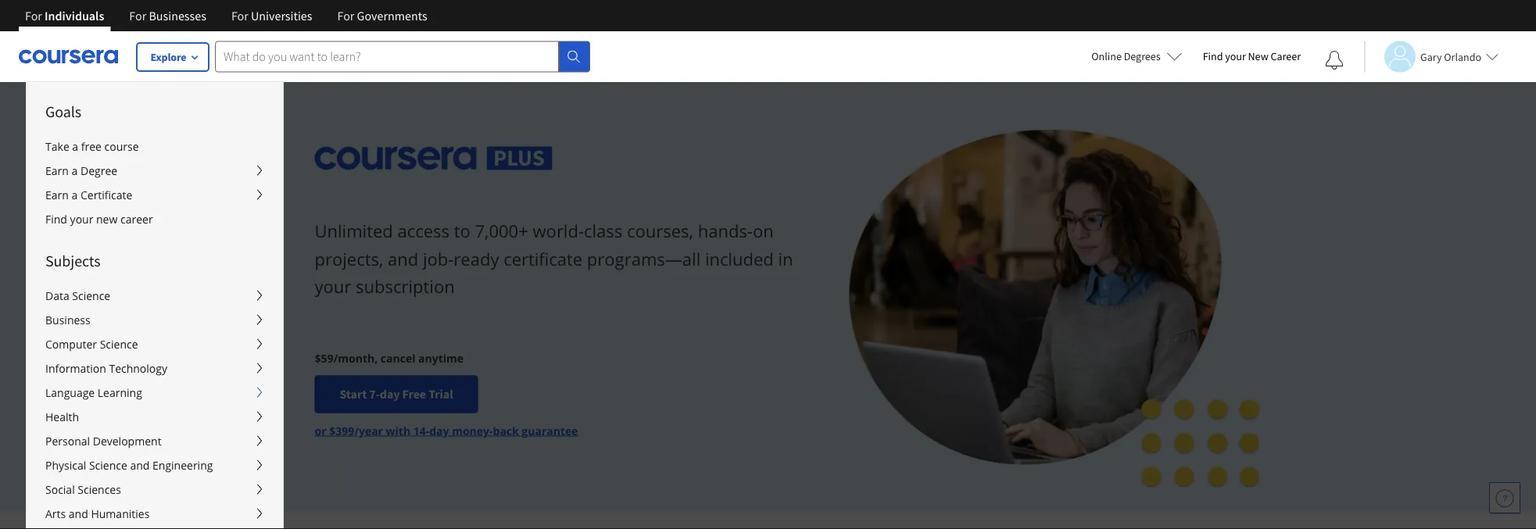 Task type: locate. For each thing, give the bounding box(es) containing it.
start 7-day free trial button
[[315, 376, 478, 413]]

for left governments
[[337, 8, 355, 23]]

0 vertical spatial day
[[380, 386, 400, 402]]

help center image
[[1496, 489, 1515, 507]]

online degrees button
[[1079, 39, 1195, 74]]

class
[[584, 219, 623, 243]]

gary
[[1421, 50, 1442, 64]]

7-
[[369, 386, 380, 402]]

unlimited
[[315, 219, 393, 243]]

None search field
[[215, 41, 590, 72]]

career
[[1271, 49, 1301, 63]]

certificate
[[504, 247, 583, 270]]

ready
[[454, 247, 499, 270]]

1 for from the left
[[25, 8, 42, 23]]

guarantee
[[522, 423, 578, 438]]

find
[[1203, 49, 1223, 63]]

$399
[[329, 423, 354, 438]]

find your new career
[[1203, 49, 1301, 63]]

for for businesses
[[129, 8, 146, 23]]

for
[[25, 8, 42, 23], [129, 8, 146, 23], [231, 8, 249, 23], [337, 8, 355, 23]]

find your new career link
[[1195, 47, 1309, 66]]

with
[[386, 423, 411, 438]]

$59 /month, cancel anytime
[[315, 351, 464, 365]]

1 horizontal spatial day
[[429, 423, 449, 438]]

your inside unlimited access to 7,000+ world-class courses, hands-on projects, and job-ready certificate programs—all included in your subscription
[[315, 275, 351, 298]]

for universities
[[231, 8, 312, 23]]

your
[[1225, 49, 1246, 63], [315, 275, 351, 298]]

day left free
[[380, 386, 400, 402]]

for for universities
[[231, 8, 249, 23]]

trial
[[429, 386, 453, 402]]

0 horizontal spatial day
[[380, 386, 400, 402]]

online
[[1092, 49, 1122, 63]]

in
[[778, 247, 793, 270]]

0 vertical spatial your
[[1225, 49, 1246, 63]]

coursera image
[[19, 44, 118, 69]]

start 7-day free trial
[[340, 386, 453, 402]]

2 for from the left
[[129, 8, 146, 23]]

day
[[380, 386, 400, 402], [429, 423, 449, 438]]

4 for from the left
[[337, 8, 355, 23]]

and
[[388, 247, 419, 270]]

/month,
[[333, 351, 378, 365]]

for left businesses
[[129, 8, 146, 23]]

for businesses
[[129, 8, 206, 23]]

your right find
[[1225, 49, 1246, 63]]

for individuals
[[25, 8, 104, 23]]

projects,
[[315, 247, 383, 270]]

$59
[[315, 351, 333, 365]]

for left universities
[[231, 8, 249, 23]]

for left individuals
[[25, 8, 42, 23]]

3 for from the left
[[231, 8, 249, 23]]

individuals
[[45, 8, 104, 23]]

0 horizontal spatial your
[[315, 275, 351, 298]]

day left money-
[[429, 423, 449, 438]]

free
[[402, 386, 426, 402]]

1 vertical spatial your
[[315, 275, 351, 298]]

your down the projects,
[[315, 275, 351, 298]]

online degrees
[[1092, 49, 1161, 63]]

or $399 /year with 14-day money-back guarantee
[[315, 423, 578, 438]]



Task type: describe. For each thing, give the bounding box(es) containing it.
1 vertical spatial day
[[429, 423, 449, 438]]

/year
[[354, 423, 383, 438]]

degrees
[[1124, 49, 1161, 63]]

universities
[[251, 8, 312, 23]]

new
[[1248, 49, 1269, 63]]

show notifications image
[[1325, 51, 1344, 70]]

hands-
[[698, 219, 753, 243]]

or
[[315, 423, 326, 438]]

job-
[[423, 247, 454, 270]]

banner navigation
[[13, 0, 440, 31]]

1 horizontal spatial your
[[1225, 49, 1246, 63]]

7,000+
[[475, 219, 528, 243]]

courses,
[[627, 219, 694, 243]]

subscription
[[356, 275, 455, 298]]

for governments
[[337, 8, 427, 23]]

explore button
[[137, 43, 209, 71]]

coursera plus image
[[315, 147, 553, 170]]

orlando
[[1444, 50, 1482, 64]]

money-
[[452, 423, 493, 438]]

gary orlando
[[1421, 50, 1482, 64]]

start
[[340, 386, 367, 402]]

gary orlando button
[[1364, 41, 1499, 72]]

day inside start 7-day free trial button
[[380, 386, 400, 402]]

explore
[[151, 50, 186, 64]]

businesses
[[149, 8, 206, 23]]

world-
[[533, 219, 584, 243]]

to
[[454, 219, 471, 243]]

access
[[398, 219, 450, 243]]

governments
[[357, 8, 427, 23]]

back
[[493, 423, 519, 438]]

What do you want to learn? text field
[[215, 41, 559, 72]]

14-
[[413, 423, 429, 438]]

unlimited access to 7,000+ world-class courses, hands-on projects, and job-ready certificate programs—all included in your subscription
[[315, 219, 793, 298]]

cancel
[[381, 351, 416, 365]]

for for individuals
[[25, 8, 42, 23]]

programs—all
[[587, 247, 701, 270]]

anytime
[[418, 351, 464, 365]]

for for governments
[[337, 8, 355, 23]]

included
[[705, 247, 774, 270]]

on
[[753, 219, 774, 243]]



Task type: vqa. For each thing, say whether or not it's contained in the screenshot.
the science, in the Choose a specialism to match your career needs, from machine learning and AI, data science, web and mobile development, UX and more
no



